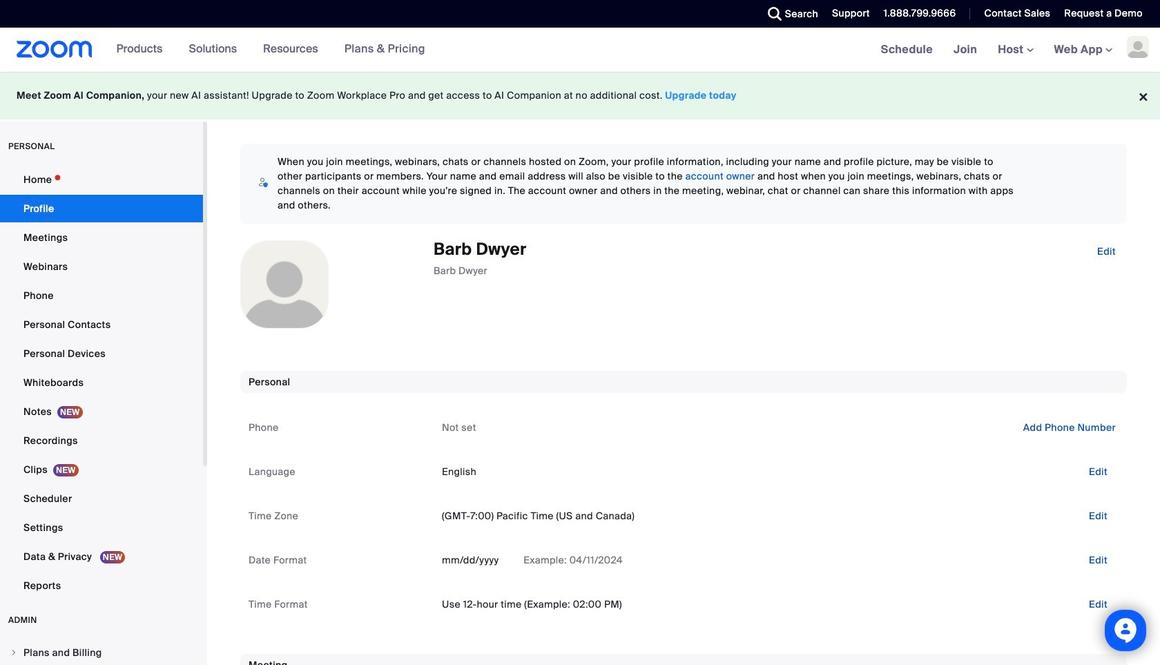 Task type: vqa. For each thing, say whether or not it's contained in the screenshot.
and in Meet Zoom AI Companion, footer
no



Task type: describe. For each thing, give the bounding box(es) containing it.
zoom logo image
[[17, 41, 92, 58]]

meetings navigation
[[871, 28, 1161, 73]]

right image
[[10, 649, 18, 657]]



Task type: locate. For each thing, give the bounding box(es) containing it.
menu item
[[0, 640, 203, 665]]

personal menu menu
[[0, 166, 203, 601]]

edit user photo image
[[274, 278, 296, 291]]

footer
[[0, 72, 1161, 120]]

product information navigation
[[92, 28, 436, 72]]

profile picture image
[[1128, 36, 1150, 58]]

user photo image
[[241, 241, 328, 328]]

banner
[[0, 28, 1161, 73]]



